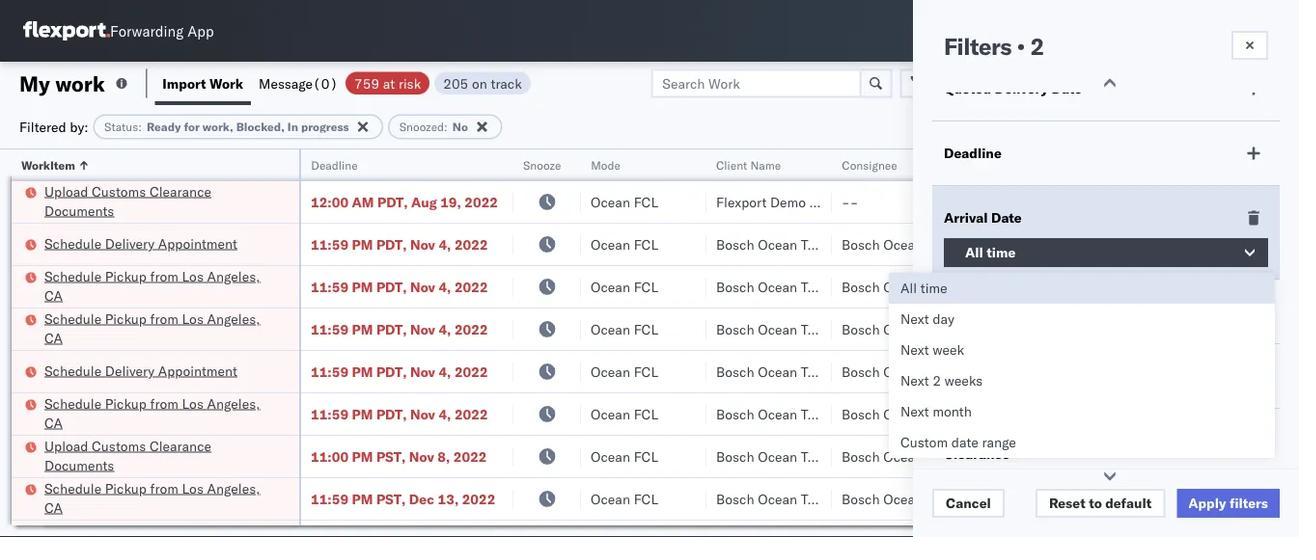 Task type: vqa. For each thing, say whether or not it's contained in the screenshot.
"app"
yes



Task type: describe. For each thing, give the bounding box(es) containing it.
app
[[187, 22, 214, 40]]

4 ocean fcl from the top
[[591, 321, 658, 338]]

schedule delivery appointment for 1st schedule delivery appointment link from the bottom
[[44, 362, 237, 379]]

ceau7522281, for 1st schedule delivery appointment link from the bottom
[[1189, 363, 1288, 380]]

pdt, for second "schedule pickup from los angeles, ca" link from the bottom of the page
[[376, 406, 407, 423]]

2 schedule from the top
[[44, 268, 101, 285]]

custom date range
[[900, 434, 1016, 451]]

progress
[[301, 120, 349, 134]]

2022 for second "schedule pickup from los angeles, ca" link from the bottom of the page
[[455, 406, 488, 423]]

import work button
[[155, 62, 251, 105]]

from for fourth "schedule pickup from los angeles, ca" link from the bottom of the page
[[150, 268, 178, 285]]

clearance inside ready for customs clearance
[[944, 446, 1010, 463]]

file
[[970, 75, 994, 92]]

1 vertical spatial all time
[[900, 280, 947, 297]]

3 schedule pickup from los angeles, ca link from the top
[[44, 394, 274, 433]]

forwarding app
[[110, 22, 214, 40]]

upload for 12:00 am pdt, aug 19, 2022
[[44, 183, 88, 200]]

759 at risk
[[354, 75, 421, 92]]

demo
[[770, 194, 806, 210]]

4, for 2nd "schedule pickup from los angeles, ca" link from the top
[[439, 321, 451, 338]]

os button
[[1232, 9, 1276, 53]]

0 vertical spatial delivery
[[995, 80, 1048, 97]]

1 vertical spatial consignee
[[809, 194, 874, 210]]

2022 for upload customs clearance documents link for 12:00 am pdt, aug 19, 2022
[[465, 194, 498, 210]]

mode
[[591, 158, 620, 172]]

blocked,
[[236, 120, 285, 134]]

ca for second "schedule pickup from los angeles, ca" link from the bottom of the page
[[44, 415, 63, 431]]

u
[[1292, 490, 1299, 507]]

reset to default button
[[1036, 489, 1165, 518]]

2 ocean fcl from the top
[[591, 236, 658, 253]]

11:00 pm pst, nov 8, 2022
[[311, 448, 487, 465]]

4, for second "schedule pickup from los angeles, ca" link from the bottom of the page
[[439, 406, 451, 423]]

container
[[1189, 150, 1241, 165]]

6 pm from the top
[[352, 448, 373, 465]]

8 resize handle column header from the left
[[1264, 150, 1288, 538]]

work inside button
[[210, 75, 243, 92]]

pm for 2nd "schedule pickup from los angeles, ca" link from the top
[[352, 321, 373, 338]]

ceau7522281, h for second "schedule pickup from los angeles, ca" link from the bottom of the page
[[1189, 405, 1299, 422]]

1 schedule pickup from los angeles, ca button from the top
[[44, 267, 274, 307]]

1 vertical spatial time
[[921, 280, 947, 297]]

1 11:59 pm pdt, nov 4, 2022 from the top
[[311, 236, 488, 253]]

mode button
[[581, 153, 687, 173]]

ceau7522281, h for 1st schedule delivery appointment link from the bottom
[[1189, 363, 1299, 380]]

item
[[981, 368, 1010, 385]]

h for 3rd schedule pickup from los angeles, ca button from the bottom of the page
[[1292, 320, 1299, 337]]

my work
[[19, 70, 105, 97]]

1 4, from the top
[[439, 236, 451, 253]]

: for snoozed
[[444, 120, 448, 134]]

at
[[383, 75, 395, 92]]

5 ocean fcl from the top
[[591, 363, 658, 380]]

os
[[1244, 24, 1263, 38]]

workitem
[[21, 158, 75, 172]]

risk
[[398, 75, 421, 92]]

apply filters button
[[1177, 489, 1280, 518]]

los for fourth schedule pickup from los angeles, ca button from the bottom
[[182, 268, 204, 285]]

range
[[982, 434, 1016, 451]]

reset to default
[[1049, 495, 1152, 512]]

fcl for fourth "schedule pickup from los angeles, ca" link from the bottom of the page
[[634, 278, 658, 295]]

0 vertical spatial 2
[[1030, 32, 1044, 61]]

1 schedule delivery appointment button from the top
[[44, 234, 237, 255]]

customs for 12:00 am pdt, aug 19, 2022
[[92, 183, 146, 200]]

5 schedule from the top
[[44, 395, 101, 412]]

schedule delivery appointment for 2nd schedule delivery appointment link from the bottom of the page
[[44, 235, 237, 252]]

clearance for 11:00 pm pst, nov 8, 2022
[[149, 438, 211, 455]]

my
[[19, 70, 50, 97]]

upload customs clearance documents for 11:00 pm pst, nov 8, 2022
[[44, 438, 211, 474]]

reset
[[1049, 495, 1086, 512]]

snoozed
[[399, 120, 444, 134]]

message (0)
[[259, 75, 338, 92]]

appointment for 1st schedule delivery appointment link from the bottom
[[158, 362, 237, 379]]

flexport
[[716, 194, 767, 210]]

pst, for dec
[[376, 491, 406, 508]]

action
[[1233, 75, 1275, 92]]

schedule pickup from los angeles, ca for 4th "schedule pickup from los angeles, ca" link from the top of the page
[[44, 480, 260, 516]]

4, for fourth "schedule pickup from los angeles, ca" link from the bottom of the page
[[439, 278, 451, 295]]

6 ceau7522281, h from the top
[[1189, 448, 1299, 465]]

19,
[[440, 194, 461, 210]]

11:59 for 1st schedule pickup from los angeles, ca button from the bottom of the page
[[311, 491, 348, 508]]

pm for fourth "schedule pickup from los angeles, ca" link from the bottom of the page
[[352, 278, 373, 295]]

custom
[[900, 434, 948, 451]]

work,
[[202, 120, 233, 134]]

2 schedule pickup from los angeles, ca button from the top
[[44, 309, 274, 350]]

1 ceau7522281, from the top
[[1189, 235, 1288, 252]]

weeks
[[945, 373, 983, 389]]

snooze
[[523, 158, 561, 172]]

h for 2nd schedule pickup from los angeles, ca button from the bottom
[[1292, 405, 1299, 422]]

12:00 am pdt, aug 19, 2022
[[311, 194, 498, 210]]

snoozed : no
[[399, 120, 468, 134]]

appointment for 2nd schedule delivery appointment link from the bottom of the page
[[158, 235, 237, 252]]

1 pm from the top
[[352, 236, 373, 253]]

1 vertical spatial work
[[944, 368, 978, 385]]

quoted
[[944, 80, 991, 97]]

0 horizontal spatial 2
[[933, 373, 941, 389]]

next week
[[900, 342, 964, 359]]

0 horizontal spatial all
[[900, 280, 917, 297]]

3 schedule pickup from los angeles, ca button from the top
[[44, 394, 274, 435]]

1846748 for 11:59 pm pdt, nov 4, 2022
[[1107, 236, 1166, 253]]

container numbers
[[1189, 150, 1241, 180]]

resize handle column header for consignee button
[[1002, 150, 1025, 538]]

to
[[1089, 495, 1102, 512]]

caiu7969337
[[1189, 193, 1280, 210]]

2022 for 1st schedule delivery appointment link from the bottom
[[455, 363, 488, 380]]

•
[[1017, 32, 1025, 61]]

12:00
[[311, 194, 348, 210]]

type
[[1014, 368, 1044, 385]]

flex-1889466
[[1066, 491, 1166, 508]]

759
[[354, 75, 379, 92]]

fcl for 1st schedule delivery appointment link from the bottom
[[634, 363, 658, 380]]

apply filters
[[1188, 495, 1268, 512]]

flex- for 11:59 pm pst, dec 13, 2022
[[1066, 491, 1107, 508]]

ca for 4th "schedule pickup from los angeles, ca" link from the top of the page
[[44, 499, 63, 516]]

date
[[951, 434, 979, 451]]

client name button
[[706, 153, 813, 173]]

pickup for 2nd schedule pickup from los angeles, ca button from the bottom
[[105, 395, 147, 412]]

11:59 for 2nd schedule pickup from los angeles, ca button from the bottom
[[311, 406, 348, 423]]

day
[[933, 311, 954, 328]]

default
[[1105, 495, 1152, 512]]

6 ceau7522281, from the top
[[1189, 448, 1288, 465]]

import work
[[162, 75, 243, 92]]

resize handle column header for deadline 'button'
[[490, 150, 513, 538]]

import
[[162, 75, 206, 92]]

1 schedule pickup from los angeles, ca link from the top
[[44, 267, 274, 305]]

next 2 weeks
[[900, 373, 983, 389]]

aug
[[411, 194, 437, 210]]

los for 2nd schedule pickup from los angeles, ca button from the bottom
[[182, 395, 204, 412]]

work
[[55, 70, 105, 97]]

am
[[352, 194, 374, 210]]

7 ocean fcl from the top
[[591, 448, 658, 465]]

ca for 2nd "schedule pickup from los angeles, ca" link from the top
[[44, 330, 63, 346]]

pickup for fourth schedule pickup from los angeles, ca button from the bottom
[[105, 268, 147, 285]]

documents for 12:00
[[44, 202, 114, 219]]

3 resize handle column header from the left
[[558, 150, 581, 538]]

name
[[750, 158, 781, 172]]

next for next 2 weeks
[[900, 373, 929, 389]]

205
[[443, 75, 468, 92]]

flex- for 11:00 pm pst, nov 8, 2022
[[1066, 448, 1107, 465]]

1889466
[[1107, 491, 1166, 508]]

filters • 2
[[944, 32, 1044, 61]]

2022 for 4th "schedule pickup from los angeles, ca" link from the top of the page
[[462, 491, 496, 508]]

11:59 pm pdt, nov 4, 2022 for second "schedule pickup from los angeles, ca" link from the bottom of the page
[[311, 406, 488, 423]]

los for 3rd schedule pickup from los angeles, ca button from the bottom of the page
[[182, 310, 204, 327]]

consignee button
[[832, 153, 1006, 173]]

resize handle column header for mode button
[[683, 150, 706, 538]]

documents for 11:00
[[44, 457, 114, 474]]

clearance for 12:00 am pdt, aug 19, 2022
[[149, 183, 211, 200]]

fcl for upload customs clearance documents link for 12:00 am pdt, aug 19, 2022
[[634, 194, 658, 210]]

next for next week
[[900, 342, 929, 359]]

filters
[[944, 32, 1012, 61]]

file exception
[[970, 75, 1060, 92]]

upload customs clearance documents link for 11:00 pm pst, nov 8, 2022
[[44, 437, 274, 475]]

ceau7522281, h for 2nd "schedule pickup from los angeles, ca" link from the top
[[1189, 320, 1299, 337]]

month
[[933, 403, 972, 420]]

pst, for nov
[[376, 448, 406, 465]]

11:59 pm pdt, nov 4, 2022 for 2nd "schedule pickup from los angeles, ca" link from the top
[[311, 321, 488, 338]]

customs for 11:00 pm pst, nov 8, 2022
[[92, 438, 146, 455]]



Task type: locate. For each thing, give the bounding box(es) containing it.
2 flex-1846748 from the top
[[1066, 448, 1166, 465]]

all up next day
[[900, 280, 917, 297]]

7 pm from the top
[[352, 491, 373, 508]]

7 fcl from the top
[[634, 448, 658, 465]]

ceau7522281, h
[[1189, 235, 1299, 252], [1189, 278, 1299, 295], [1189, 320, 1299, 337], [1189, 363, 1299, 380], [1189, 405, 1299, 422], [1189, 448, 1299, 465]]

next down the next week
[[900, 373, 929, 389]]

delivery for 1st schedule delivery appointment link from the bottom
[[105, 362, 155, 379]]

h for fourth schedule pickup from los angeles, ca button from the bottom
[[1292, 278, 1299, 295]]

flexport. image
[[23, 21, 110, 41]]

2 - from the left
[[850, 194, 858, 210]]

0 vertical spatial all
[[965, 244, 983, 261]]

3 fcl from the top
[[634, 278, 658, 295]]

0 horizontal spatial work
[[210, 75, 243, 92]]

arrival date
[[944, 209, 1022, 226]]

2022 for fourth "schedule pickup from los angeles, ca" link from the bottom of the page
[[455, 278, 488, 295]]

all time button
[[944, 238, 1268, 267]]

: up 'workitem' button
[[138, 120, 142, 134]]

flex-1846748 for 11:00 pm pst, nov 8, 2022
[[1066, 448, 1166, 465]]

all inside button
[[965, 244, 983, 261]]

next for next day
[[900, 311, 929, 328]]

1 fcl from the top
[[634, 194, 658, 210]]

all time down arrival date
[[965, 244, 1016, 261]]

ready
[[147, 120, 181, 134], [944, 432, 984, 449]]

message
[[259, 75, 313, 92]]

schedule delivery appointment link
[[44, 234, 237, 253], [44, 361, 237, 381]]

1 vertical spatial 2
[[933, 373, 941, 389]]

upload for 11:00 pm pst, nov 8, 2022
[[44, 438, 88, 455]]

11:59 for fourth schedule pickup from los angeles, ca button from the bottom
[[311, 278, 348, 295]]

batch action button
[[1162, 69, 1288, 98]]

upload customs clearance documents for 12:00 am pdt, aug 19, 2022
[[44, 183, 211, 219]]

0 vertical spatial upload
[[44, 183, 88, 200]]

1 vertical spatial date
[[991, 209, 1022, 226]]

1 vertical spatial upload customs clearance documents link
[[44, 437, 274, 475]]

2 from from the top
[[150, 310, 178, 327]]

delivery
[[995, 80, 1048, 97], [105, 235, 155, 252], [105, 362, 155, 379]]

filters
[[1230, 495, 1268, 512]]

1 ocean fcl from the top
[[591, 194, 658, 210]]

1 vertical spatial upload
[[44, 438, 88, 455]]

4 from from the top
[[150, 480, 178, 497]]

5 11:59 pm pdt, nov 4, 2022 from the top
[[311, 406, 488, 423]]

: for status
[[138, 120, 142, 134]]

0 vertical spatial upload customs clearance documents button
[[44, 182, 274, 222]]

appointment
[[158, 235, 237, 252], [158, 362, 237, 379]]

-
[[842, 194, 850, 210], [850, 194, 858, 210]]

deadline up 12:00
[[311, 158, 357, 172]]

next day
[[900, 311, 954, 328]]

upload
[[44, 183, 88, 200], [44, 438, 88, 455]]

2 vertical spatial flex-
[[1066, 491, 1107, 508]]

pdt, for fourth "schedule pickup from los angeles, ca" link from the bottom of the page
[[376, 278, 407, 295]]

dec
[[409, 491, 434, 508]]

2 pm from the top
[[352, 278, 373, 295]]

2 upload customs clearance documents button from the top
[[44, 437, 274, 477]]

3 h from the top
[[1292, 320, 1299, 337]]

4 schedule pickup from los angeles, ca from the top
[[44, 480, 260, 516]]

upload customs clearance documents link for 12:00 am pdt, aug 19, 2022
[[44, 182, 274, 221]]

(0)
[[313, 75, 338, 92]]

4 schedule pickup from los angeles, ca button from the top
[[44, 479, 274, 520]]

deadline
[[944, 145, 1002, 162], [311, 158, 357, 172]]

resize handle column header for client name button
[[809, 150, 832, 538]]

in
[[287, 120, 298, 134]]

lhuu7894563, u
[[1189, 490, 1299, 507]]

5 ceau7522281, from the top
[[1189, 405, 1288, 422]]

1 vertical spatial appointment
[[158, 362, 237, 379]]

3 schedule pickup from los angeles, ca from the top
[[44, 395, 260, 431]]

h for second the schedule delivery appointment button from the top of the page
[[1292, 363, 1299, 380]]

pm for second "schedule pickup from los angeles, ca" link from the bottom of the page
[[352, 406, 373, 423]]

quoted delivery date
[[944, 80, 1082, 97]]

1 vertical spatial schedule delivery appointment
[[44, 362, 237, 379]]

1 horizontal spatial all
[[965, 244, 983, 261]]

batch
[[1192, 75, 1230, 92]]

1 - from the left
[[842, 194, 850, 210]]

2 schedule delivery appointment button from the top
[[44, 361, 237, 383]]

11:59
[[311, 236, 348, 253], [311, 278, 348, 295], [311, 321, 348, 338], [311, 363, 348, 380], [311, 406, 348, 423], [311, 491, 348, 508]]

: left no
[[444, 120, 448, 134]]

filtered
[[19, 118, 66, 135]]

2 11:59 from the top
[[311, 278, 348, 295]]

test
[[801, 236, 826, 253], [926, 236, 952, 253], [801, 278, 826, 295], [926, 278, 952, 295], [801, 321, 826, 338], [926, 321, 952, 338], [801, 363, 826, 380], [926, 363, 952, 380], [801, 406, 826, 423], [926, 406, 952, 423], [801, 448, 826, 465], [926, 448, 952, 465], [801, 491, 826, 508], [926, 491, 952, 508]]

2 resize handle column header from the left
[[490, 150, 513, 538]]

status : ready for work, blocked, in progress
[[104, 120, 349, 134]]

from for 2nd "schedule pickup from los angeles, ca" link from the top
[[150, 310, 178, 327]]

consignee right demo
[[809, 194, 874, 210]]

2 pst, from the top
[[376, 491, 406, 508]]

nov for 1st schedule delivery appointment link from the bottom
[[410, 363, 435, 380]]

1 horizontal spatial 2
[[1030, 32, 1044, 61]]

pdt,
[[377, 194, 408, 210], [376, 236, 407, 253], [376, 278, 407, 295], [376, 321, 407, 338], [376, 363, 407, 380], [376, 406, 407, 423]]

2 appointment from the top
[[158, 362, 237, 379]]

lhuu7894563,
[[1189, 490, 1289, 507]]

from for second "schedule pickup from los angeles, ca" link from the bottom of the page
[[150, 395, 178, 412]]

11:59 pm pdt, nov 4, 2022 for fourth "schedule pickup from los angeles, ca" link from the bottom of the page
[[311, 278, 488, 295]]

1 vertical spatial all
[[900, 280, 917, 297]]

deadline inside deadline 'button'
[[311, 158, 357, 172]]

cancel
[[946, 495, 991, 512]]

2 fcl from the top
[[634, 236, 658, 253]]

0 horizontal spatial time
[[921, 280, 947, 297]]

0 vertical spatial time
[[987, 244, 1016, 261]]

work down week
[[944, 368, 978, 385]]

5 4, from the top
[[439, 406, 451, 423]]

schedule pickup from los angeles, ca button
[[44, 267, 274, 307], [44, 309, 274, 350], [44, 394, 274, 435], [44, 479, 274, 520]]

0 horizontal spatial ready
[[147, 120, 181, 134]]

8,
[[438, 448, 450, 465]]

1 horizontal spatial deadline
[[944, 145, 1002, 162]]

angeles, for 2nd "schedule pickup from los angeles, ca" link from the top
[[207, 310, 260, 327]]

4 schedule pickup from los angeles, ca link from the top
[[44, 479, 274, 518]]

2 angeles, from the top
[[207, 310, 260, 327]]

next for next month
[[900, 403, 929, 420]]

next down next day
[[900, 342, 929, 359]]

1 vertical spatial 1846748
[[1107, 448, 1166, 465]]

resize handle column header for 'workitem' button
[[276, 150, 299, 538]]

filtered by:
[[19, 118, 88, 135]]

6 schedule from the top
[[44, 480, 101, 497]]

1846748
[[1107, 236, 1166, 253], [1107, 448, 1166, 465]]

deadline button
[[301, 153, 494, 173]]

4 ceau7522281, from the top
[[1189, 363, 1288, 380]]

1 horizontal spatial date
[[1051, 80, 1082, 97]]

3 ceau7522281, h from the top
[[1189, 320, 1299, 337]]

1 : from the left
[[138, 120, 142, 134]]

2 h from the top
[[1292, 278, 1299, 295]]

4 pickup from the top
[[105, 480, 147, 497]]

work right import
[[210, 75, 243, 92]]

1 upload from the top
[[44, 183, 88, 200]]

upload customs clearance documents button for 11:00 pm pst, nov 8, 2022
[[44, 437, 274, 477]]

1 flex-1846748 from the top
[[1066, 236, 1166, 253]]

next up custom
[[900, 403, 929, 420]]

1 vertical spatial flex-1846748
[[1066, 448, 1166, 465]]

4 next from the top
[[900, 403, 929, 420]]

3 pm from the top
[[352, 321, 373, 338]]

2022 for 2nd "schedule pickup from los angeles, ca" link from the top
[[455, 321, 488, 338]]

h for upload customs clearance documents button related to 11:00 pm pst, nov 8, 2022
[[1292, 448, 1299, 465]]

11:59 pm pdt, nov 4, 2022 for 1st schedule delivery appointment link from the bottom
[[311, 363, 488, 380]]

2022 for upload customs clearance documents link associated with 11:00 pm pst, nov 8, 2022
[[453, 448, 487, 465]]

all time up next day
[[900, 280, 947, 297]]

list box
[[889, 273, 1275, 458]]

5 fcl from the top
[[634, 363, 658, 380]]

2 left weeks
[[933, 373, 941, 389]]

los for 1st schedule pickup from los angeles, ca button from the bottom of the page
[[182, 480, 204, 497]]

batch action
[[1192, 75, 1275, 92]]

track
[[491, 75, 522, 92]]

angeles,
[[207, 268, 260, 285], [207, 310, 260, 327], [207, 395, 260, 412], [207, 480, 260, 497]]

all down arrival
[[965, 244, 983, 261]]

11:00
[[311, 448, 348, 465]]

0 vertical spatial documents
[[44, 202, 114, 219]]

nov
[[410, 236, 435, 253], [410, 278, 435, 295], [410, 321, 435, 338], [410, 363, 435, 380], [410, 406, 435, 423], [409, 448, 434, 465]]

week
[[933, 342, 964, 359]]

list box containing all time
[[889, 273, 1275, 458]]

1 schedule pickup from los angeles, ca from the top
[[44, 268, 260, 304]]

ready inside ready for customs clearance
[[944, 432, 984, 449]]

4 ceau7522281, h from the top
[[1189, 363, 1299, 380]]

2 documents from the top
[[44, 457, 114, 474]]

time inside button
[[987, 244, 1016, 261]]

date right arrival
[[991, 209, 1022, 226]]

work item type
[[944, 368, 1044, 385]]

ready for customs clearance
[[944, 432, 1069, 463]]

13,
[[438, 491, 459, 508]]

nov for 2nd "schedule pickup from los angeles, ca" link from the top
[[410, 321, 435, 338]]

3 ceau7522281, from the top
[[1189, 320, 1288, 337]]

2 right •
[[1030, 32, 1044, 61]]

arrival
[[944, 209, 988, 226]]

ceau7522281, h for fourth "schedule pickup from los angeles, ca" link from the bottom of the page
[[1189, 278, 1299, 295]]

2 next from the top
[[900, 342, 929, 359]]

status
[[104, 120, 138, 134]]

1 vertical spatial schedule delivery appointment link
[[44, 361, 237, 381]]

schedule pickup from los angeles, ca link
[[44, 267, 274, 305], [44, 309, 274, 348], [44, 394, 274, 433], [44, 479, 274, 518]]

3 los from the top
[[182, 395, 204, 412]]

4 angeles, from the top
[[207, 480, 260, 497]]

by:
[[70, 118, 88, 135]]

2 11:59 pm pdt, nov 4, 2022 from the top
[[311, 278, 488, 295]]

pdt, for 1st schedule delivery appointment link from the bottom
[[376, 363, 407, 380]]

0 horizontal spatial :
[[138, 120, 142, 134]]

1 1846748 from the top
[[1107, 236, 1166, 253]]

angeles, for 4th "schedule pickup from los angeles, ca" link from the top of the page
[[207, 480, 260, 497]]

3 from from the top
[[150, 395, 178, 412]]

pickup for 3rd schedule pickup from los angeles, ca button from the bottom of the page
[[105, 310, 147, 327]]

1 vertical spatial documents
[[44, 457, 114, 474]]

Search Shipments (/) text field
[[929, 16, 1116, 45]]

1 vertical spatial upload customs clearance documents
[[44, 438, 211, 474]]

fcl for 2nd "schedule pickup from los angeles, ca" link from the top
[[634, 321, 658, 338]]

client
[[716, 158, 747, 172]]

1 schedule from the top
[[44, 235, 101, 252]]

forwarding
[[110, 22, 184, 40]]

ceau7522281,
[[1189, 235, 1288, 252], [1189, 278, 1288, 295], [1189, 320, 1288, 337], [1189, 363, 1288, 380], [1189, 405, 1288, 422], [1189, 448, 1288, 465]]

1 appointment from the top
[[158, 235, 237, 252]]

flex-1846748
[[1066, 236, 1166, 253], [1066, 448, 1166, 465]]

11:59 for second the schedule delivery appointment button from the top of the page
[[311, 363, 348, 380]]

fcl for second "schedule pickup from los angeles, ca" link from the bottom of the page
[[634, 406, 658, 423]]

3 pickup from the top
[[105, 395, 147, 412]]

pickup for 1st schedule pickup from los angeles, ca button from the bottom of the page
[[105, 480, 147, 497]]

1 schedule delivery appointment from the top
[[44, 235, 237, 252]]

1 11:59 from the top
[[311, 236, 348, 253]]

client name
[[716, 158, 781, 172]]

1 horizontal spatial :
[[444, 120, 448, 134]]

3 angeles, from the top
[[207, 395, 260, 412]]

3 4, from the top
[[439, 321, 451, 338]]

1 vertical spatial flex-
[[1066, 448, 1107, 465]]

angeles, for second "schedule pickup from los angeles, ca" link from the bottom of the page
[[207, 395, 260, 412]]

upload customs clearance documents button
[[44, 182, 274, 222], [44, 437, 274, 477]]

0 horizontal spatial all time
[[900, 280, 947, 297]]

1 horizontal spatial all time
[[965, 244, 1016, 261]]

0 vertical spatial schedule delivery appointment button
[[44, 234, 237, 255]]

flexport demo consignee
[[716, 194, 874, 210]]

205 on track
[[443, 75, 522, 92]]

4 los from the top
[[182, 480, 204, 497]]

2 upload from the top
[[44, 438, 88, 455]]

2 ceau7522281, from the top
[[1189, 278, 1288, 295]]

time up next day
[[921, 280, 947, 297]]

2 schedule pickup from los angeles, ca from the top
[[44, 310, 260, 346]]

0 vertical spatial date
[[1051, 80, 1082, 97]]

2 schedule pickup from los angeles, ca link from the top
[[44, 309, 274, 348]]

3 ocean fcl from the top
[[591, 278, 658, 295]]

0 horizontal spatial deadline
[[311, 158, 357, 172]]

nov for fourth "schedule pickup from los angeles, ca" link from the bottom of the page
[[410, 278, 435, 295]]

all
[[965, 244, 983, 261], [900, 280, 917, 297]]

2 4, from the top
[[439, 278, 451, 295]]

nov for second "schedule pickup from los angeles, ca" link from the bottom of the page
[[410, 406, 435, 423]]

Search Work text field
[[651, 69, 861, 98]]

pst, left dec
[[376, 491, 406, 508]]

ca for fourth "schedule pickup from los angeles, ca" link from the bottom of the page
[[44, 287, 63, 304]]

pdt, for 2nd "schedule pickup from los angeles, ca" link from the top
[[376, 321, 407, 338]]

customs inside ready for customs clearance
[[1012, 432, 1069, 449]]

6 ocean fcl from the top
[[591, 406, 658, 423]]

next left day
[[900, 311, 929, 328]]

ocean
[[591, 194, 630, 210], [591, 236, 630, 253], [758, 236, 797, 253], [883, 236, 923, 253], [591, 278, 630, 295], [758, 278, 797, 295], [883, 278, 923, 295], [591, 321, 630, 338], [758, 321, 797, 338], [883, 321, 923, 338], [591, 363, 630, 380], [758, 363, 797, 380], [883, 363, 923, 380], [591, 406, 630, 423], [758, 406, 797, 423], [883, 406, 923, 423], [591, 448, 630, 465], [758, 448, 797, 465], [883, 448, 923, 465], [591, 491, 630, 508], [758, 491, 797, 508], [883, 491, 923, 508]]

ceau7522281, for fourth "schedule pickup from los angeles, ca" link from the bottom of the page
[[1189, 278, 1288, 295]]

actions
[[1241, 158, 1281, 172]]

2 upload customs clearance documents from the top
[[44, 438, 211, 474]]

ready left for
[[147, 120, 181, 134]]

1 vertical spatial upload customs clearance documents button
[[44, 437, 274, 477]]

0 vertical spatial 1846748
[[1107, 236, 1166, 253]]

6 fcl from the top
[[634, 406, 658, 423]]

2 upload customs clearance documents link from the top
[[44, 437, 274, 475]]

6 11:59 from the top
[[311, 491, 348, 508]]

7 resize handle column header from the left
[[1156, 150, 1179, 538]]

schedule pickup from los angeles, ca for 2nd "schedule pickup from los angeles, ca" link from the top
[[44, 310, 260, 346]]

2 vertical spatial delivery
[[105, 362, 155, 379]]

consignee up --
[[842, 158, 897, 172]]

1 upload customs clearance documents from the top
[[44, 183, 211, 219]]

date down search shipments (/) "text field"
[[1051, 80, 1082, 97]]

1 ca from the top
[[44, 287, 63, 304]]

1 horizontal spatial ready
[[944, 432, 984, 449]]

from for 4th "schedule pickup from los angeles, ca" link from the top of the page
[[150, 480, 178, 497]]

flex- for 11:59 pm pdt, nov 4, 2022
[[1066, 236, 1107, 253]]

2 schedule delivery appointment link from the top
[[44, 361, 237, 381]]

1 horizontal spatial work
[[944, 368, 978, 385]]

consignee
[[842, 158, 897, 172], [809, 194, 874, 210]]

forwarding app link
[[23, 21, 214, 41]]

ready down month
[[944, 432, 984, 449]]

0 vertical spatial schedule delivery appointment link
[[44, 234, 237, 253]]

1 vertical spatial pst,
[[376, 491, 406, 508]]

4 schedule from the top
[[44, 362, 101, 379]]

consignee inside button
[[842, 158, 897, 172]]

5 ceau7522281, h from the top
[[1189, 405, 1299, 422]]

1 vertical spatial ready
[[944, 432, 984, 449]]

resize handle column header
[[276, 150, 299, 538], [490, 150, 513, 538], [558, 150, 581, 538], [683, 150, 706, 538], [809, 150, 832, 538], [1002, 150, 1025, 538], [1156, 150, 1179, 538], [1264, 150, 1288, 538], [1282, 150, 1299, 538]]

4,
[[439, 236, 451, 253], [439, 278, 451, 295], [439, 321, 451, 338], [439, 363, 451, 380], [439, 406, 451, 423]]

0 vertical spatial work
[[210, 75, 243, 92]]

resize handle column header for "container numbers" button
[[1282, 150, 1299, 538]]

ceau7522281, for 2nd "schedule pickup from los angeles, ca" link from the top
[[1189, 320, 1288, 337]]

0 vertical spatial upload customs clearance documents link
[[44, 182, 274, 221]]

all time inside button
[[965, 244, 1016, 261]]

angeles, for fourth "schedule pickup from los angeles, ca" link from the bottom of the page
[[207, 268, 260, 285]]

pst, up 11:59 pm pst, dec 13, 2022
[[376, 448, 406, 465]]

container numbers button
[[1179, 146, 1286, 180]]

2 schedule delivery appointment from the top
[[44, 362, 237, 379]]

work
[[210, 75, 243, 92], [944, 368, 978, 385]]

los
[[182, 268, 204, 285], [182, 310, 204, 327], [182, 395, 204, 412], [182, 480, 204, 497]]

no
[[452, 120, 468, 134]]

1 schedule delivery appointment link from the top
[[44, 234, 237, 253]]

0 vertical spatial appointment
[[158, 235, 237, 252]]

0 vertical spatial ready
[[147, 120, 181, 134]]

date
[[1051, 80, 1082, 97], [991, 209, 1022, 226]]

schedule pickup from los angeles, ca for second "schedule pickup from los angeles, ca" link from the bottom of the page
[[44, 395, 260, 431]]

4 4, from the top
[[439, 363, 451, 380]]

all time
[[965, 244, 1016, 261], [900, 280, 947, 297]]

1846748 for 11:00 pm pst, nov 8, 2022
[[1107, 448, 1166, 465]]

4 h from the top
[[1292, 363, 1299, 380]]

cancel button
[[932, 489, 1005, 518]]

1 flex- from the top
[[1066, 236, 1107, 253]]

1 documents from the top
[[44, 202, 114, 219]]

1 ceau7522281, h from the top
[[1189, 235, 1299, 252]]

0 vertical spatial flex-
[[1066, 236, 1107, 253]]

8 fcl from the top
[[634, 491, 658, 508]]

fcl for 4th "schedule pickup from los angeles, ca" link from the top of the page
[[634, 491, 658, 508]]

0 vertical spatial all time
[[965, 244, 1016, 261]]

for
[[184, 120, 200, 134]]

0 vertical spatial upload customs clearance documents
[[44, 183, 211, 219]]

0 horizontal spatial date
[[991, 209, 1022, 226]]

workitem button
[[12, 153, 280, 173]]

1 vertical spatial delivery
[[105, 235, 155, 252]]

1 vertical spatial schedule delivery appointment button
[[44, 361, 237, 383]]

fcl for upload customs clearance documents link associated with 11:00 pm pst, nov 8, 2022
[[634, 448, 658, 465]]

0 vertical spatial schedule delivery appointment
[[44, 235, 237, 252]]

5 pm from the top
[[352, 406, 373, 423]]

schedule pickup from los angeles, ca for fourth "schedule pickup from los angeles, ca" link from the bottom of the page
[[44, 268, 260, 304]]

4, for 1st schedule delivery appointment link from the bottom
[[439, 363, 451, 380]]

1 angeles, from the top
[[207, 268, 260, 285]]

5 11:59 from the top
[[311, 406, 348, 423]]

4 ca from the top
[[44, 499, 63, 516]]

upload customs clearance documents button for 12:00 am pdt, aug 19, 2022
[[44, 182, 274, 222]]

1 upload customs clearance documents button from the top
[[44, 182, 274, 222]]

pm for 4th "schedule pickup from los angeles, ca" link from the top of the page
[[352, 491, 373, 508]]

0 vertical spatial consignee
[[842, 158, 897, 172]]

time down arrival date
[[987, 244, 1016, 261]]

8 ocean fcl from the top
[[591, 491, 658, 508]]

exception
[[997, 75, 1060, 92]]

next month
[[900, 403, 972, 420]]

4 11:59 pm pdt, nov 4, 2022 from the top
[[311, 363, 488, 380]]

pm for 1st schedule delivery appointment link from the bottom
[[352, 363, 373, 380]]

0 vertical spatial flex-1846748
[[1066, 236, 1166, 253]]

ceau7522281, for second "schedule pickup from los angeles, ca" link from the bottom of the page
[[1189, 405, 1288, 422]]

0 vertical spatial pst,
[[376, 448, 406, 465]]

1 horizontal spatial time
[[987, 244, 1016, 261]]

deadline down "quoted"
[[944, 145, 1002, 162]]

3 schedule from the top
[[44, 310, 101, 327]]

operator
[[944, 303, 1002, 320]]

1 h from the top
[[1292, 235, 1299, 252]]



